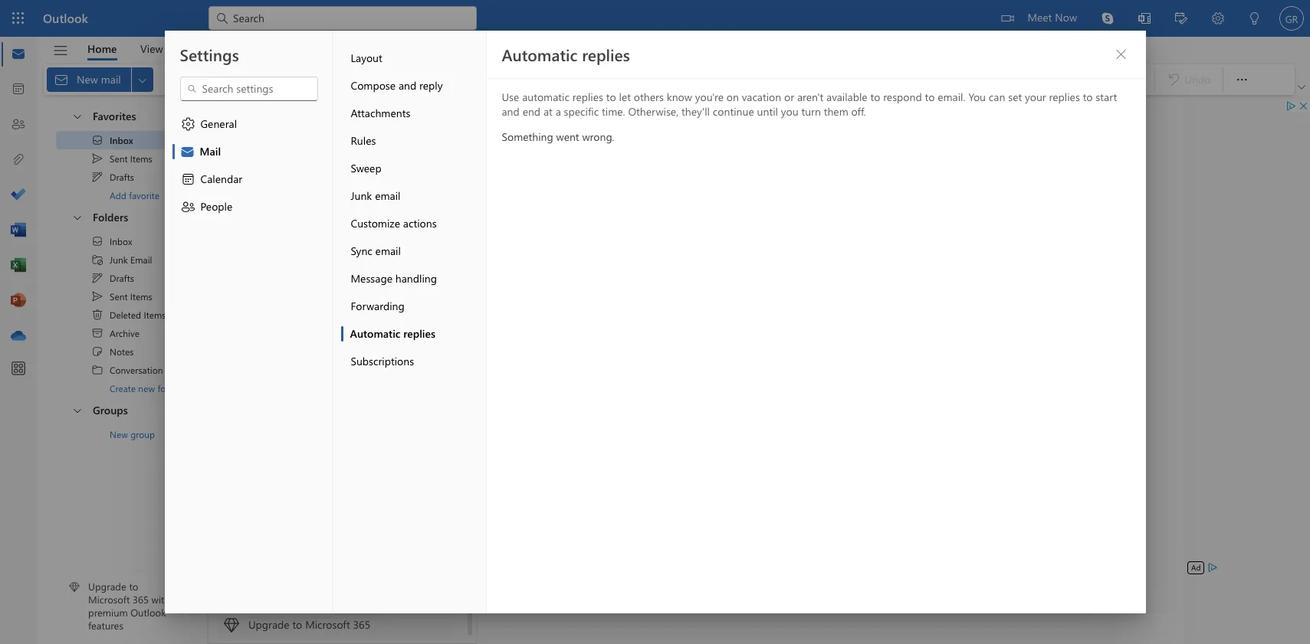 Task type: vqa. For each thing, say whether or not it's contained in the screenshot.
the topmost the Use
no



Task type: describe. For each thing, give the bounding box(es) containing it.
-
[[377, 156, 381, 168]]

to right "welcome"
[[296, 350, 305, 363]]

mt
[[232, 207, 243, 218]]

automatic inside tab panel
[[502, 44, 578, 65]]

until
[[757, 104, 778, 119]]

calendar image
[[11, 82, 26, 97]]

groups tree item
[[56, 398, 193, 426]]

365 for upgrade to microsoft 365 with premium outlook features
[[133, 594, 149, 607]]

microsoft account team for microsoft account security info was added
[[255, 198, 370, 212]]

upgrade for upgrade to microsoft 365
[[248, 618, 290, 633]]

favorites tree item
[[56, 104, 193, 131]]

outlook link
[[43, 0, 88, 37]]

microsoft account security info was added
[[255, 213, 431, 225]]

you're
[[695, 90, 724, 104]]

time
[[289, 495, 310, 510]]

folders tree item
[[56, 205, 193, 232]]

attachments
[[351, 106, 411, 120]]

choose your look
[[248, 465, 332, 479]]

together
[[453, 156, 490, 168]]

Select a conversation checkbox
[[227, 202, 255, 223]]

microsoft inside upgrade to microsoft 365 with premium outlook features
[[88, 594, 130, 607]]

message
[[351, 271, 393, 286]]

to do image
[[11, 188, 26, 203]]

 button for groups
[[64, 398, 90, 423]]

customize actions
[[351, 216, 437, 231]]

microsoft account team image
[[229, 203, 247, 222]]


[[181, 172, 196, 187]]

account left message
[[297, 269, 330, 281]]


[[187, 84, 197, 94]]

robust
[[325, 156, 354, 168]]

pm for microsoft account security info was added
[[417, 214, 429, 225]]

 for folders
[[71, 211, 84, 224]]

respond
[[884, 90, 922, 104]]

3 for eighth tree item from the bottom
[[174, 236, 179, 248]]

forwarding
[[351, 299, 405, 314]]

 button
[[45, 38, 76, 64]]

account up microsoft account security info verification
[[304, 254, 343, 268]]

5:19 for was
[[400, 214, 414, 225]]

others
[[634, 90, 664, 104]]

message handling button
[[341, 265, 486, 293]]

reply
[[420, 78, 443, 93]]

new inside message list no conversations selected list box
[[329, 350, 346, 363]]


[[1002, 12, 1014, 25]]

view button
[[129, 37, 175, 61]]

now
[[1055, 10, 1077, 25]]

add favorite
[[110, 189, 160, 202]]

compose
[[351, 78, 396, 93]]

7 tree item from the top
[[56, 288, 193, 306]]

outlook banner
[[0, 0, 1311, 37]]

look
[[311, 465, 332, 479]]

home button
[[76, 37, 128, 61]]

 inbox for eighth tree item from the bottom
[[91, 235, 132, 248]]

 general
[[181, 117, 237, 132]]

tree item containing 
[[56, 306, 193, 324]]

tags group
[[616, 64, 1088, 95]]

to left email. at the right top of page
[[925, 90, 935, 104]]

security for verification
[[333, 269, 365, 281]]

fri
[[386, 351, 396, 362]]

let
[[619, 90, 631, 104]]

outlook inside message list no conversations selected list box
[[268, 587, 306, 602]]

available
[[827, 90, 868, 104]]

add favorite tree item
[[56, 186, 193, 205]]

your inside use automatic replies to let others know you're on vacation or aren't available to respond to email. you can set your replies to start and end at a specific time. otherwise, they'll continue until you turn them off.
[[1025, 90, 1047, 104]]

at
[[544, 104, 553, 119]]


[[91, 364, 104, 377]]

files image
[[11, 153, 26, 168]]

help
[[187, 41, 209, 56]]

tree item containing 
[[56, 343, 193, 361]]

group
[[131, 429, 155, 441]]

upgrade to microsoft 365 with premium outlook features
[[88, 581, 170, 633]]

confirm
[[248, 495, 286, 510]]

they'll
[[682, 104, 710, 119]]

you
[[781, 104, 799, 119]]

onedrive image
[[11, 329, 26, 344]]

deleted
[[110, 309, 141, 321]]

3 tree item from the top
[[56, 168, 193, 186]]

an
[[255, 156, 266, 168]]

Search settings search field
[[197, 81, 302, 97]]

account up microsoft account security info was added
[[304, 198, 343, 212]]

 sent items  drafts
[[91, 153, 152, 183]]

compose and reply button
[[341, 72, 486, 100]]

people image
[[11, 117, 26, 133]]

can
[[989, 90, 1006, 104]]

word image
[[11, 223, 26, 238]]

rules
[[351, 133, 376, 148]]

automatic replies heading
[[502, 44, 630, 65]]

email.
[[938, 90, 966, 104]]


[[1115, 48, 1128, 61]]

ad
[[1192, 563, 1201, 574]]

sync
[[351, 244, 373, 258]]

rules button
[[341, 127, 486, 155]]

went
[[556, 130, 579, 144]]

dialog containing settings
[[0, 0, 1311, 645]]

junk email button
[[341, 183, 486, 210]]

view
[[140, 41, 163, 56]]

more apps image
[[11, 362, 26, 377]]

outlook inside upgrade to microsoft 365 with premium outlook features
[[131, 607, 166, 620]]

subscriptions
[[351, 354, 414, 369]]

folder
[[157, 383, 181, 395]]

and
[[306, 156, 323, 168]]

new group tree item
[[56, 426, 193, 444]]

automatic replies inside tab panel
[[502, 44, 630, 65]]


[[624, 72, 639, 87]]

 button for folders
[[64, 205, 90, 230]]

tree containing 
[[56, 232, 195, 398]]

 button
[[1109, 42, 1134, 67]]

verification
[[387, 269, 433, 281]]

email
[[130, 254, 152, 266]]

start
[[1096, 90, 1117, 104]]

subscriptions button
[[341, 348, 486, 376]]

premium
[[88, 607, 128, 620]]

tree item containing 
[[56, 324, 193, 343]]

message list no conversations selected list box
[[209, 133, 490, 645]]


[[224, 618, 239, 633]]

automatic
[[522, 90, 570, 104]]

archive
[[110, 327, 140, 340]]

mobile
[[309, 587, 342, 602]]

tree item containing 
[[56, 361, 195, 380]]

added
[[405, 213, 431, 225]]

use automatic replies to let others know you're on vacation or aren't available to respond to email. you can set your replies to start and end at a specific time. otherwise, they'll continue until you turn them off.
[[502, 90, 1117, 119]]

 junk email
[[91, 254, 152, 266]]

meet
[[1028, 10, 1052, 25]]

application containing settings
[[0, 0, 1311, 645]]

mail
[[200, 144, 221, 159]]

new inside tree item
[[138, 383, 155, 395]]

info for was
[[368, 213, 384, 225]]

and inside button
[[399, 78, 417, 93]]

sync email button
[[341, 238, 486, 265]]

new
[[110, 429, 128, 441]]

3 pm from the top
[[417, 351, 429, 362]]

help button
[[175, 37, 220, 61]]

welcome to your new outlook.com account
[[255, 350, 438, 363]]

4 tree item from the top
[[56, 232, 193, 251]]

email for junk email
[[375, 189, 401, 203]]

zone
[[313, 495, 336, 510]]

favorites
[[93, 109, 136, 123]]

account down and
[[297, 213, 330, 225]]

junk inside tree item
[[110, 254, 128, 266]]

 inside " sent items  drafts"
[[91, 153, 104, 165]]

mail image
[[11, 47, 26, 62]]

meet now
[[1028, 10, 1077, 25]]

get outlook mobile
[[248, 587, 342, 602]]

replies right a
[[573, 90, 604, 104]]



Task type: locate. For each thing, give the bounding box(es) containing it.
automatic inside "button"
[[350, 327, 401, 341]]

 left groups on the bottom of the page
[[71, 405, 84, 417]]

 for 11th tree item from the bottom
[[91, 134, 104, 146]]

outlook
[[43, 10, 88, 26], [268, 587, 306, 602], [131, 607, 166, 620]]

 down 
[[91, 272, 104, 285]]

0 vertical spatial drafts
[[110, 171, 134, 183]]

 for favorites
[[71, 110, 84, 122]]

1 drafts from the top
[[110, 171, 134, 183]]

tree item up create
[[56, 361, 195, 380]]

tab list
[[76, 37, 221, 61]]

tree item up  junk email
[[56, 232, 193, 251]]

document containing settings
[[0, 0, 1311, 645]]

upgrade inside message list no conversations selected list box
[[248, 618, 290, 633]]

sync email
[[351, 244, 401, 258]]

0 horizontal spatial 365
[[133, 594, 149, 607]]

365 for upgrade to microsoft 365
[[353, 618, 371, 633]]

tool
[[357, 156, 374, 168]]

0 vertical spatial sent
[[110, 153, 128, 165]]

1 vertical spatial email
[[375, 244, 401, 258]]

fri 2:05 pm
[[386, 351, 429, 362]]

customize
[[351, 216, 400, 231]]

folders
[[93, 210, 128, 225]]

1 vertical spatial 5:19
[[400, 270, 414, 281]]

1 vertical spatial 
[[71, 211, 84, 224]]

 button inside groups tree item
[[64, 398, 90, 423]]

upgrade for upgrade to microsoft 365 with premium outlook features
[[88, 581, 126, 594]]

2 microsoft account team from the top
[[255, 254, 370, 268]]

0 vertical spatial items
[[130, 153, 152, 165]]

0 vertical spatial 
[[91, 171, 104, 183]]

pm down junk email button
[[417, 214, 429, 225]]

9 tree item from the top
[[56, 324, 193, 343]]

1 vertical spatial drafts
[[110, 272, 134, 285]]

2  from the top
[[91, 272, 104, 285]]

5:19 pm
[[400, 214, 429, 225], [400, 270, 429, 281]]

 for groups
[[71, 405, 84, 417]]

team up microsoft account security info was added
[[346, 198, 370, 212]]

1 vertical spatial  inbox
[[91, 235, 132, 248]]

0 horizontal spatial upgrade
[[88, 581, 126, 594]]

and inside use automatic replies to let others know you're on vacation or aren't available to respond to email. you can set your replies to start and end at a specific time. otherwise, they'll continue until you turn them off.
[[502, 104, 520, 119]]

2:05
[[398, 351, 414, 362]]

2 pm from the top
[[417, 270, 429, 281]]

wrong.
[[582, 130, 615, 144]]

automatic replies tab panel
[[487, 31, 1146, 614]]

0 vertical spatial  button
[[64, 104, 90, 129]]

tree item up 'add favorite' tree item
[[56, 150, 193, 168]]

tree item down 'deleted'
[[56, 324, 193, 343]]

0 vertical spatial pm
[[417, 214, 429, 225]]

10 tree item from the top
[[56, 343, 193, 361]]

sent inside " sent items  drafts"
[[110, 153, 128, 165]]

items
[[130, 153, 152, 165], [130, 291, 152, 303], [144, 309, 166, 321]]

info left 'was'
[[368, 213, 384, 225]]

0 vertical spatial 3
[[174, 135, 179, 147]]

to left start
[[1083, 90, 1093, 104]]

1  from the top
[[91, 171, 104, 183]]

account
[[304, 198, 343, 212], [297, 213, 330, 225], [304, 254, 343, 268], [297, 269, 330, 281], [405, 350, 438, 363]]

1 microsoft account team from the top
[[255, 198, 370, 212]]

1 3 from the top
[[174, 135, 179, 147]]


[[71, 110, 84, 122], [71, 211, 84, 224], [71, 405, 84, 417]]

2 vertical spatial outlook
[[131, 607, 166, 620]]

forwarding button
[[341, 293, 486, 321]]

outlook right premium
[[131, 607, 166, 620]]

0 vertical spatial upgrade
[[88, 581, 126, 594]]

1 vertical spatial team
[[346, 254, 370, 268]]

application
[[0, 0, 1311, 645]]

0 vertical spatial security
[[333, 213, 365, 225]]

0 vertical spatial 5:19
[[400, 214, 414, 225]]

1  from the top
[[91, 134, 104, 146]]


[[180, 144, 195, 160]]

2 sent from the top
[[110, 291, 128, 303]]

email up 'was'
[[375, 189, 401, 203]]

2 security from the top
[[333, 269, 365, 281]]

junk email
[[351, 189, 401, 203]]

 inbox for 11th tree item from the bottom
[[91, 134, 133, 146]]

to
[[606, 90, 616, 104], [871, 90, 881, 104], [925, 90, 935, 104], [1083, 90, 1093, 104], [296, 350, 305, 363], [129, 581, 138, 594], [293, 618, 302, 633]]

with
[[151, 594, 170, 607]]


[[53, 43, 69, 59]]

1 horizontal spatial junk
[[351, 189, 372, 203]]

drafts
[[110, 171, 134, 183], [110, 272, 134, 285]]

1 inbox from the top
[[110, 134, 133, 146]]

 inside favorites tree
[[91, 134, 104, 146]]

 up 'add favorite' tree item
[[91, 171, 104, 183]]

account down automatic replies "button"
[[405, 350, 438, 363]]

2 info from the top
[[368, 269, 384, 281]]

 inbox inside tree
[[91, 235, 132, 248]]

1 vertical spatial microsoft account team
[[255, 254, 370, 268]]

 inside  drafts  sent items  deleted items  archive  notes  conversation history
[[91, 291, 104, 303]]

create new folder tree item
[[56, 380, 193, 398]]

1 horizontal spatial automatic
[[502, 44, 578, 65]]

1 horizontal spatial upgrade
[[248, 618, 290, 633]]

tree item up 'deleted'
[[56, 288, 193, 306]]

tab list containing home
[[76, 37, 221, 61]]

and left end
[[502, 104, 520, 119]]

layout
[[351, 51, 383, 65]]

to down get outlook mobile
[[293, 618, 302, 633]]

2 vertical spatial your
[[287, 465, 308, 479]]

3  button from the top
[[64, 398, 90, 423]]

1 vertical spatial inbox
[[110, 235, 132, 248]]

 inbox up  junk email
[[91, 235, 132, 248]]

info for verification
[[368, 269, 384, 281]]

3  from the top
[[71, 405, 84, 417]]

email inside junk email button
[[375, 189, 401, 203]]

1 vertical spatial automatic
[[350, 327, 401, 341]]

outlook up  on the left top of page
[[43, 10, 88, 26]]

2  button from the top
[[64, 205, 90, 230]]

replies inside automatic replies "button"
[[404, 327, 436, 341]]

0 vertical spatial email
[[375, 189, 401, 203]]

upgrade down get
[[248, 618, 290, 633]]

1 horizontal spatial automatic replies
[[502, 44, 630, 65]]

sent up 'deleted'
[[110, 291, 128, 303]]

email for sync email
[[375, 244, 401, 258]]

drafts inside  drafts  sent items  deleted items  archive  notes  conversation history
[[110, 272, 134, 285]]

settings heading
[[180, 44, 239, 65]]

end
[[523, 104, 541, 119]]

aren't
[[798, 90, 824, 104]]

3 inside favorites tree
[[174, 135, 179, 147]]

1 vertical spatial new
[[138, 383, 155, 395]]


[[91, 134, 104, 146], [91, 235, 104, 248]]

left-rail-appbar navigation
[[3, 37, 34, 354]]

3 for 11th tree item from the bottom
[[174, 135, 179, 147]]

dialog
[[0, 0, 1311, 645]]

1 vertical spatial sent
[[110, 291, 128, 303]]

 left favorites
[[71, 110, 84, 122]]

0 vertical spatial 
[[91, 134, 104, 146]]

2 3 from the top
[[174, 236, 179, 248]]

1 5:19 from the top
[[400, 214, 414, 225]]

1 team from the top
[[346, 198, 370, 212]]

and left reply
[[399, 78, 417, 93]]

 button left favorites
[[64, 104, 90, 129]]

was
[[387, 213, 402, 225]]

2  inbox from the top
[[91, 235, 132, 248]]

we
[[383, 156, 397, 168]]

team for verification
[[346, 254, 370, 268]]

automatic replies element
[[502, 90, 1131, 155]]

1 vertical spatial 3
[[174, 236, 179, 248]]

to right off.
[[871, 90, 881, 104]]

your right set
[[1025, 90, 1047, 104]]

 up 
[[91, 291, 104, 303]]

 left folders
[[71, 211, 84, 224]]

tree item down archive
[[56, 343, 193, 361]]

automatic replies inside "button"
[[350, 327, 436, 341]]

0 horizontal spatial automatic replies
[[350, 327, 436, 341]]

items up 'deleted'
[[130, 291, 152, 303]]

2 vertical spatial 
[[71, 405, 84, 417]]

or
[[785, 90, 795, 104]]

1 5:19 pm from the top
[[400, 214, 429, 225]]

2  from the top
[[71, 211, 84, 224]]

 inbox inside favorites tree
[[91, 134, 133, 146]]

0 vertical spatial 365
[[133, 594, 149, 607]]

off.
[[852, 104, 866, 119]]

 for eighth tree item from the bottom
[[91, 235, 104, 248]]

email
[[375, 189, 401, 203], [375, 244, 401, 258]]

add
[[110, 189, 126, 202]]

to inside upgrade to microsoft 365 with premium outlook features
[[129, 581, 138, 594]]


[[181, 117, 196, 132]]

automatic up automatic
[[502, 44, 578, 65]]

3 left the 
[[174, 135, 179, 147]]

 button left folders
[[64, 205, 90, 230]]

team up microsoft account security info verification
[[346, 254, 370, 268]]

2 vertical spatial items
[[144, 309, 166, 321]]

2  from the top
[[91, 235, 104, 248]]

automatic up outlook.com
[[350, 327, 401, 341]]

1  inbox from the top
[[91, 134, 133, 146]]

tree item up archive
[[56, 306, 193, 324]]

1 info from the top
[[368, 213, 384, 225]]

 drafts  sent items  deleted items  archive  notes  conversation history
[[91, 272, 195, 377]]

 up 'add favorite' tree item
[[91, 153, 104, 165]]

microsoft account team up microsoft account security info verification
[[255, 254, 370, 268]]

365
[[133, 594, 149, 607], [353, 618, 371, 633]]

 inside groups tree item
[[71, 405, 84, 417]]

microsoft account team up microsoft account security info was added
[[255, 198, 370, 212]]

1 vertical spatial items
[[130, 291, 152, 303]]

inbox inside favorites tree
[[110, 134, 133, 146]]

items right 'deleted'
[[144, 309, 166, 321]]

2 drafts from the top
[[110, 272, 134, 285]]

0 vertical spatial  inbox
[[91, 134, 133, 146]]

junk inside button
[[351, 189, 372, 203]]

365 inside message list no conversations selected list box
[[353, 618, 371, 633]]

document
[[0, 0, 1311, 645]]

0 vertical spatial inbox
[[110, 134, 133, 146]]

outlook inside banner
[[43, 10, 88, 26]]

 button left groups on the bottom of the page
[[64, 398, 90, 423]]

pm down sync email "button"
[[417, 270, 429, 281]]

new left outlook.com
[[329, 350, 346, 363]]

 button inside folders tree item
[[64, 205, 90, 230]]

time.
[[602, 104, 625, 119]]

1 vertical spatial info
[[368, 269, 384, 281]]

3 down folders tree item
[[174, 236, 179, 248]]

 inside tree
[[91, 235, 104, 248]]

outlook right get
[[268, 587, 306, 602]]

 inside favorites tree item
[[71, 110, 84, 122]]

move & delete group
[[47, 64, 521, 95]]

0 vertical spatial team
[[346, 198, 370, 212]]

1 vertical spatial outlook
[[268, 587, 306, 602]]

0 horizontal spatial outlook
[[43, 10, 88, 26]]

intuitive
[[269, 156, 303, 168]]

favorites tree
[[56, 97, 193, 205]]

0 vertical spatial 
[[71, 110, 84, 122]]

1  from the top
[[91, 153, 104, 165]]

tree item up add
[[56, 168, 193, 186]]

1  from the top
[[71, 110, 84, 122]]

2 vertical spatial  button
[[64, 398, 90, 423]]

info
[[368, 213, 384, 225], [368, 269, 384, 281]]

info down the sync email
[[368, 269, 384, 281]]

your left the look
[[287, 465, 308, 479]]

2 5:19 from the top
[[400, 270, 414, 281]]

features
[[88, 620, 123, 633]]

0 horizontal spatial and
[[399, 78, 417, 93]]

teams
[[424, 156, 450, 168]]

2 team from the top
[[346, 254, 370, 268]]

set your advertising preferences image
[[1207, 562, 1220, 574]]

 button inside favorites tree item
[[64, 104, 90, 129]]

actions
[[403, 216, 437, 231]]

1 email from the top
[[375, 189, 401, 203]]

0 vertical spatial junk
[[351, 189, 372, 203]]

tree item down folders tree item
[[56, 251, 193, 269]]

0 vertical spatial new
[[329, 350, 346, 363]]

settings
[[180, 44, 239, 65]]

1 horizontal spatial and
[[502, 104, 520, 119]]

microsoft account team for microsoft account security info verification
[[255, 254, 370, 268]]

0 vertical spatial and
[[399, 78, 417, 93]]

email right "sync"
[[375, 244, 401, 258]]

0 vertical spatial your
[[1025, 90, 1047, 104]]

1 vertical spatial 5:19 pm
[[400, 270, 429, 281]]

5:19 pm for verification
[[400, 270, 429, 281]]

1 horizontal spatial outlook
[[131, 607, 166, 620]]

1 vertical spatial  button
[[64, 205, 90, 230]]

customize actions button
[[341, 210, 486, 238]]

1 sent from the top
[[110, 153, 128, 165]]

365 inside upgrade to microsoft 365 with premium outlook features
[[133, 594, 149, 607]]

create new folder
[[110, 383, 181, 395]]

2 vertical spatial pm
[[417, 351, 429, 362]]

automatic replies up fri
[[350, 327, 436, 341]]

tree item
[[56, 131, 193, 150], [56, 150, 193, 168], [56, 168, 193, 186], [56, 232, 193, 251], [56, 251, 193, 269], [56, 269, 193, 288], [56, 288, 193, 306], [56, 306, 193, 324], [56, 324, 193, 343], [56, 343, 193, 361], [56, 361, 195, 380]]

to left with
[[129, 581, 138, 594]]

people
[[201, 199, 233, 214]]

handling
[[396, 271, 437, 286]]

miro.com/collaboration
[[255, 140, 370, 155]]

1 vertical spatial automatic replies
[[350, 327, 436, 341]]

security down "sync"
[[333, 269, 365, 281]]

specific
[[564, 104, 599, 119]]

pm right 2:05
[[417, 351, 429, 362]]

powerpoint image
[[11, 294, 26, 309]]

1 horizontal spatial new
[[329, 350, 346, 363]]

5 tree item from the top
[[56, 251, 193, 269]]

upgrade up premium
[[88, 581, 126, 594]]

premium features image
[[69, 583, 80, 594]]

 down favorites
[[91, 134, 104, 146]]

new down conversation
[[138, 383, 155, 395]]

all
[[670, 72, 680, 86]]

2 horizontal spatial outlook
[[268, 587, 306, 602]]

0 vertical spatial microsoft account team
[[255, 198, 370, 212]]

1 vertical spatial 
[[91, 235, 104, 248]]


[[91, 327, 104, 340]]

upgrade inside upgrade to microsoft 365 with premium outlook features
[[88, 581, 126, 594]]

0 vertical spatial 5:19 pm
[[400, 214, 429, 225]]

0 vertical spatial automatic replies
[[502, 44, 630, 65]]

items up favorite
[[130, 153, 152, 165]]

general
[[201, 117, 237, 131]]

1 vertical spatial junk
[[110, 254, 128, 266]]

 inside " sent items  drafts"
[[91, 171, 104, 183]]

8 tree item from the top
[[56, 306, 193, 324]]

6 tree item from the top
[[56, 269, 193, 288]]

drafts inside " sent items  drafts"
[[110, 171, 134, 183]]

home
[[87, 41, 117, 56]]

settings tab list
[[164, 31, 333, 614]]

drafts up 'add favorite' tree item
[[110, 171, 134, 183]]

set
[[1009, 90, 1022, 104]]

0 horizontal spatial automatic
[[350, 327, 401, 341]]

0 horizontal spatial new
[[138, 383, 155, 395]]

replies up 
[[582, 44, 630, 65]]

calendar
[[201, 172, 242, 186]]

notes
[[110, 346, 134, 358]]

1 horizontal spatial 365
[[353, 618, 371, 633]]

0 vertical spatial info
[[368, 213, 384, 225]]


[[91, 309, 104, 321]]

0 vertical spatial outlook
[[43, 10, 88, 26]]

0 vertical spatial automatic
[[502, 44, 578, 65]]

1  button from the top
[[64, 104, 90, 129]]

junk down sweep
[[351, 189, 372, 203]]

1 vertical spatial pm
[[417, 270, 429, 281]]

 inbox
[[91, 134, 133, 146], [91, 235, 132, 248]]

5:19 for verification
[[400, 270, 414, 281]]

0 horizontal spatial junk
[[110, 254, 128, 266]]

tree item containing 
[[56, 251, 193, 269]]

 button for favorites
[[64, 104, 90, 129]]

2 email from the top
[[375, 244, 401, 258]]

1 vertical spatial security
[[333, 269, 365, 281]]

1 vertical spatial and
[[502, 104, 520, 119]]

1 vertical spatial 
[[91, 272, 104, 285]]

message list section
[[209, 98, 490, 645]]

2 tree item from the top
[[56, 150, 193, 168]]

 inside folders tree item
[[71, 211, 84, 224]]

security up "sync"
[[333, 213, 365, 225]]

something went wrong.
[[502, 130, 615, 144]]

replies left start
[[1049, 90, 1080, 104]]

them
[[824, 104, 849, 119]]

inbox inside tree
[[110, 235, 132, 248]]

2 5:19 pm from the top
[[400, 270, 429, 281]]

microsoft account team
[[255, 198, 370, 212], [255, 254, 370, 268]]

1 vertical spatial upgrade
[[248, 618, 290, 633]]

tree
[[56, 232, 195, 398]]

tree item down favorites
[[56, 131, 193, 150]]

you
[[969, 90, 986, 104]]

excel image
[[11, 258, 26, 274]]

1 vertical spatial 
[[91, 291, 104, 303]]

replies up fri 2:05 pm
[[404, 327, 436, 341]]

to left let at the left
[[606, 90, 616, 104]]

2 inbox from the top
[[110, 235, 132, 248]]

your right "welcome"
[[307, 350, 326, 363]]

 button
[[64, 104, 90, 129], [64, 205, 90, 230], [64, 398, 90, 423]]

layout button
[[341, 44, 486, 72]]

1 vertical spatial 365
[[353, 618, 371, 633]]

3 inside tree
[[174, 236, 179, 248]]

5:19 pm for was
[[400, 214, 429, 225]]

sent inside  drafts  sent items  deleted items  archive  notes  conversation history
[[110, 291, 128, 303]]

1 security from the top
[[333, 213, 365, 225]]

tree item down  junk email
[[56, 269, 193, 288]]

team for was
[[346, 198, 370, 212]]

sweep
[[351, 161, 382, 176]]

automatic replies up automatic
[[502, 44, 630, 65]]

automatic replies
[[502, 44, 630, 65], [350, 327, 436, 341]]

1 vertical spatial your
[[307, 350, 326, 363]]

 inbox down favorites
[[91, 134, 133, 146]]

 up 
[[91, 235, 104, 248]]

 inside  drafts  sent items  deleted items  archive  notes  conversation history
[[91, 272, 104, 285]]

11 tree item from the top
[[56, 361, 195, 380]]

email inside sync email "button"
[[375, 244, 401, 258]]

0 vertical spatial 
[[91, 153, 104, 165]]

attachments button
[[341, 100, 486, 127]]

1 tree item from the top
[[56, 131, 193, 150]]

junk right 
[[110, 254, 128, 266]]

sent up add
[[110, 153, 128, 165]]

new group
[[110, 429, 155, 441]]

new
[[329, 350, 346, 363], [138, 383, 155, 395]]

2  from the top
[[91, 291, 104, 303]]

inbox up  junk email
[[110, 235, 132, 248]]


[[181, 199, 196, 215]]

items inside " sent items  drafts"
[[130, 153, 152, 165]]

1 pm from the top
[[417, 214, 429, 225]]

upgrade
[[88, 581, 126, 594], [248, 618, 290, 633]]

pm for microsoft account security info verification
[[417, 270, 429, 281]]

inbox
[[110, 134, 133, 146], [110, 235, 132, 248]]

drafts down  junk email
[[110, 272, 134, 285]]

3
[[174, 135, 179, 147], [174, 236, 179, 248]]

security for was
[[333, 213, 365, 225]]

inbox down favorites tree item
[[110, 134, 133, 146]]

know
[[667, 90, 692, 104]]



